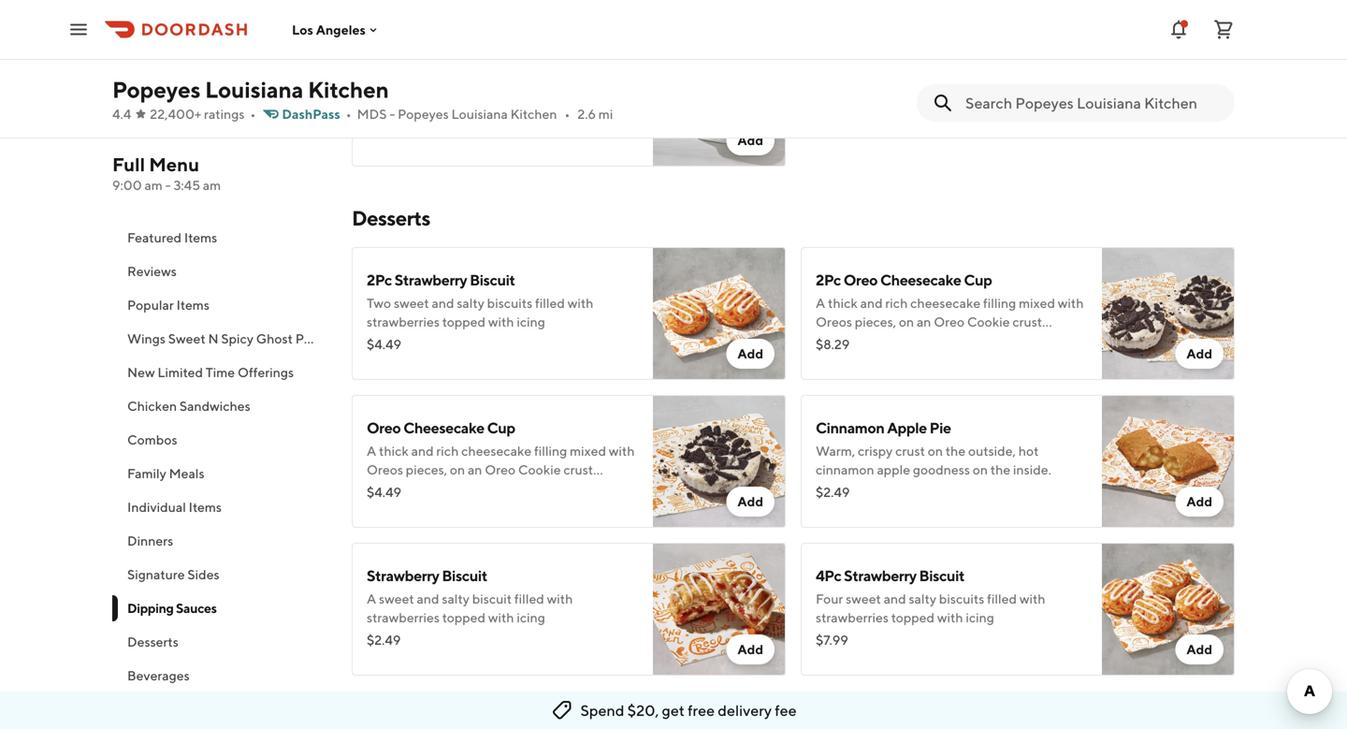 Task type: vqa. For each thing, say whether or not it's contained in the screenshot.


Task type: locate. For each thing, give the bounding box(es) containing it.
items up sweet
[[176, 297, 210, 313]]

1 2pc from the left
[[367, 271, 392, 289]]

desserts down dipping
[[127, 634, 179, 650]]

0 horizontal spatial cheesecake
[[404, 419, 485, 437]]

cookie
[[968, 314, 1010, 329], [518, 462, 561, 477]]

1 vertical spatial rich
[[437, 443, 459, 459]]

and
[[432, 295, 454, 311], [861, 295, 883, 311], [411, 443, 434, 459], [417, 591, 440, 607], [884, 591, 907, 607]]

filling inside oreo cheesecake cup a thick and rich cheesecake filling mixed with oreos pieces, on an oreo cookie crust topped with oreo crumbles.
[[534, 443, 567, 459]]

1 vertical spatial biscuits
[[940, 591, 985, 607]]

1 horizontal spatial am
[[203, 177, 221, 193]]

add for oreo cheesecake cup
[[738, 494, 764, 509]]

items
[[184, 230, 217, 245], [176, 297, 210, 313], [189, 499, 222, 515]]

1 horizontal spatial thick
[[828, 295, 858, 311]]

reviews button
[[112, 255, 329, 288]]

hot
[[1019, 443, 1039, 459]]

2pc for 2pc strawberry biscuit
[[367, 271, 392, 289]]

limited
[[158, 365, 203, 380]]

rich
[[886, 295, 908, 311], [437, 443, 459, 459]]

1 vertical spatial desserts
[[127, 634, 179, 650]]

filled inside 4pc strawberry biscuit four sweet and salty biscuits filled with strawberries topped with icing $7.99
[[988, 591, 1017, 607]]

0 vertical spatial crumbles.
[[924, 333, 982, 348]]

items down the 'family meals' button
[[189, 499, 222, 515]]

0 vertical spatial popeyes
[[112, 76, 201, 103]]

icing inside 2pc strawberry biscuit two sweet and salty biscuits filled with strawberries topped with icing $4.49
[[517, 314, 546, 329]]

0 horizontal spatial oreos
[[367, 462, 403, 477]]

topped
[[442, 314, 486, 329], [816, 333, 860, 348], [367, 481, 410, 496], [442, 610, 486, 625], [892, 610, 935, 625]]

biscuits inside 2pc strawberry biscuit two sweet and salty biscuits filled with strawberries topped with icing $4.49
[[487, 295, 533, 311]]

add button
[[727, 125, 775, 155], [727, 339, 775, 369], [1176, 339, 1224, 369], [727, 487, 775, 517], [1176, 487, 1224, 517], [727, 635, 775, 665], [1176, 635, 1224, 665]]

icing inside 4pc strawberry biscuit four sweet and salty biscuits filled with strawberries topped with icing $7.99
[[966, 610, 995, 625]]

salty
[[457, 295, 485, 311], [442, 591, 470, 607], [909, 591, 937, 607]]

salty right four
[[909, 591, 937, 607]]

1 vertical spatial crumbles.
[[475, 481, 533, 496]]

1 horizontal spatial mixed
[[1019, 295, 1056, 311]]

desserts inside button
[[127, 634, 179, 650]]

1 vertical spatial cookie
[[518, 462, 561, 477]]

and for 2pc strawberry biscuit
[[432, 295, 454, 311]]

sweet for 2pc
[[394, 295, 429, 311]]

1 horizontal spatial oreos
[[816, 314, 853, 329]]

add for 2pc strawberry biscuit
[[738, 346, 764, 361]]

• down popeyes louisiana kitchen
[[250, 106, 256, 122]]

0 horizontal spatial popeyes
[[112, 76, 201, 103]]

0 vertical spatial thick
[[828, 295, 858, 311]]

tartar sauce $0.25
[[367, 91, 439, 129]]

biscuits for 4pc strawberry biscuit
[[940, 591, 985, 607]]

1 vertical spatial $2.49
[[367, 632, 401, 648]]

salty right two
[[457, 295, 485, 311]]

• left mds at the top left of the page
[[346, 106, 352, 122]]

1 vertical spatial louisiana
[[452, 106, 508, 122]]

add for cinnamon apple pie
[[1187, 494, 1213, 509]]

2pc up $8.29
[[816, 271, 841, 289]]

and inside oreo cheesecake cup a thick and rich cheesecake filling mixed with oreos pieces, on an oreo cookie crust topped with oreo crumbles.
[[411, 443, 434, 459]]

an inside 2pc oreo cheesecake cup a thick and rich cheesecake filling mixed with oreos pieces, on an oreo cookie crust topped with oreo crumbles.
[[917, 314, 932, 329]]

1 vertical spatial filling
[[534, 443, 567, 459]]

0 horizontal spatial $2.49
[[367, 632, 401, 648]]

on inside oreo cheesecake cup a thick and rich cheesecake filling mixed with oreos pieces, on an oreo cookie crust topped with oreo crumbles.
[[450, 462, 465, 477]]

crumbles. inside 2pc oreo cheesecake cup a thick and rich cheesecake filling mixed with oreos pieces, on an oreo cookie crust topped with oreo crumbles.
[[924, 333, 982, 348]]

1 horizontal spatial pieces,
[[855, 314, 897, 329]]

family meals
[[127, 466, 205, 481]]

icing for 4pc strawberry biscuit
[[966, 610, 995, 625]]

9:00
[[112, 177, 142, 193]]

1 horizontal spatial louisiana
[[452, 106, 508, 122]]

0 horizontal spatial rich
[[437, 443, 459, 459]]

featured
[[127, 230, 182, 245]]

topped inside oreo cheesecake cup a thick and rich cheesecake filling mixed with oreos pieces, on an oreo cookie crust topped with oreo crumbles.
[[367, 481, 410, 496]]

2.6
[[578, 106, 596, 122]]

0 horizontal spatial kitchen
[[308, 76, 389, 103]]

0 vertical spatial pieces,
[[855, 314, 897, 329]]

1 vertical spatial cheesecake
[[462, 443, 532, 459]]

dinners button
[[112, 524, 329, 558]]

4pc strawberry biscuit four sweet and salty biscuits filled with strawberries topped with icing $7.99
[[816, 567, 1046, 648]]

the down outside,
[[991, 462, 1011, 477]]

strawberry inside 2pc strawberry biscuit two sweet and salty biscuits filled with strawberries topped with icing $4.49
[[395, 271, 467, 289]]

filling inside 2pc oreo cheesecake cup a thick and rich cheesecake filling mixed with oreos pieces, on an oreo cookie crust topped with oreo crumbles.
[[984, 295, 1017, 311]]

sauces
[[176, 600, 217, 616]]

sweet inside strawberry biscuit a sweet and salty biscuit filled with strawberries topped with icing $2.49
[[379, 591, 414, 607]]

0 vertical spatial desserts
[[352, 206, 430, 230]]

0 vertical spatial crust
[[1013, 314, 1043, 329]]

and inside 4pc strawberry biscuit four sweet and salty biscuits filled with strawberries topped with icing $7.99
[[884, 591, 907, 607]]

get
[[662, 702, 685, 719]]

0 horizontal spatial crust
[[564, 462, 594, 477]]

- left 3:45
[[165, 177, 171, 193]]

tartar sauce image
[[653, 34, 786, 167]]

0 horizontal spatial 2pc
[[367, 271, 392, 289]]

1 am from the left
[[145, 177, 163, 193]]

0 vertical spatial cup
[[964, 271, 993, 289]]

notification bell image
[[1168, 18, 1191, 41]]

an
[[917, 314, 932, 329], [468, 462, 482, 477]]

cheesecake
[[881, 271, 962, 289], [404, 419, 485, 437]]

add
[[738, 132, 764, 148], [738, 346, 764, 361], [1187, 346, 1213, 361], [738, 494, 764, 509], [1187, 494, 1213, 509], [738, 642, 764, 657], [1187, 642, 1213, 657]]

a inside 2pc oreo cheesecake cup a thick and rich cheesecake filling mixed with oreos pieces, on an oreo cookie crust topped with oreo crumbles.
[[816, 295, 826, 311]]

featured items button
[[112, 221, 329, 255]]

crust inside 2pc oreo cheesecake cup a thick and rich cheesecake filling mixed with oreos pieces, on an oreo cookie crust topped with oreo crumbles.
[[1013, 314, 1043, 329]]

popeyes right mds at the top left of the page
[[398, 106, 449, 122]]

crispy
[[858, 443, 893, 459]]

combos button
[[112, 423, 329, 457]]

0 horizontal spatial cookie
[[518, 462, 561, 477]]

desserts
[[352, 206, 430, 230], [127, 634, 179, 650]]

biscuits inside 4pc strawberry biscuit four sweet and salty biscuits filled with strawberries topped with icing $7.99
[[940, 591, 985, 607]]

1 $4.49 from the top
[[367, 336, 402, 352]]

popeyes
[[112, 76, 201, 103], [398, 106, 449, 122]]

2pc inside 2pc strawberry biscuit two sweet and salty biscuits filled with strawberries topped with icing $4.49
[[367, 271, 392, 289]]

cup
[[964, 271, 993, 289], [487, 419, 516, 437]]

kitchen left 2.6
[[511, 106, 557, 122]]

0 horizontal spatial biscuits
[[487, 295, 533, 311]]

dinners
[[127, 533, 173, 548]]

1 vertical spatial pieces,
[[406, 462, 448, 477]]

crumbles.
[[924, 333, 982, 348], [475, 481, 533, 496]]

tartar
[[367, 91, 402, 107]]

1 horizontal spatial •
[[346, 106, 352, 122]]

1 horizontal spatial $2.49
[[816, 484, 850, 500]]

4pc strawberry biscuit image
[[1103, 543, 1236, 676]]

strawberry
[[395, 271, 467, 289], [367, 567, 439, 585], [844, 567, 917, 585]]

1 horizontal spatial biscuits
[[940, 591, 985, 607]]

0 vertical spatial louisiana
[[205, 76, 304, 103]]

0 horizontal spatial cup
[[487, 419, 516, 437]]

2 2pc from the left
[[816, 271, 841, 289]]

the up goodness
[[946, 443, 966, 459]]

crust
[[1013, 314, 1043, 329], [896, 443, 926, 459], [564, 462, 594, 477]]

n
[[208, 331, 219, 346]]

spicy
[[221, 331, 254, 346]]

and inside 2pc strawberry biscuit two sweet and salty biscuits filled with strawberries topped with icing $4.49
[[432, 295, 454, 311]]

2pc
[[367, 271, 392, 289], [816, 271, 841, 289]]

1 vertical spatial thick
[[379, 443, 409, 459]]

0 vertical spatial an
[[917, 314, 932, 329]]

sweet inside 4pc strawberry biscuit four sweet and salty biscuits filled with strawberries topped with icing $7.99
[[846, 591, 882, 607]]

1 vertical spatial -
[[165, 177, 171, 193]]

salty inside 4pc strawberry biscuit four sweet and salty biscuits filled with strawberries topped with icing $7.99
[[909, 591, 937, 607]]

0 vertical spatial filling
[[984, 295, 1017, 311]]

wings sweet n spicy ghost pepper
[[127, 331, 339, 346]]

2 vertical spatial a
[[367, 591, 376, 607]]

0 items, open order cart image
[[1213, 18, 1236, 41]]

•
[[250, 106, 256, 122], [346, 106, 352, 122], [565, 106, 570, 122]]

items up reviews button
[[184, 230, 217, 245]]

0 horizontal spatial thick
[[379, 443, 409, 459]]

am right 3:45
[[203, 177, 221, 193]]

biscuit inside 4pc strawberry biscuit four sweet and salty biscuits filled with strawberries topped with icing $7.99
[[920, 567, 965, 585]]

kitchen up mds at the top left of the page
[[308, 76, 389, 103]]

desserts up two
[[352, 206, 430, 230]]

1 horizontal spatial -
[[390, 106, 395, 122]]

a
[[816, 295, 826, 311], [367, 443, 376, 459], [367, 591, 376, 607]]

0 vertical spatial items
[[184, 230, 217, 245]]

chicken sandwiches button
[[112, 389, 329, 423]]

salty left the biscuit
[[442, 591, 470, 607]]

cup inside 2pc oreo cheesecake cup a thick and rich cheesecake filling mixed with oreos pieces, on an oreo cookie crust topped with oreo crumbles.
[[964, 271, 993, 289]]

pepper
[[295, 331, 339, 346]]

cocktail sauce image
[[1103, 0, 1236, 19]]

1 vertical spatial oreos
[[367, 462, 403, 477]]

3 • from the left
[[565, 106, 570, 122]]

- right mds at the top left of the page
[[390, 106, 395, 122]]

biscuit for 4pc strawberry biscuit
[[920, 567, 965, 585]]

0 horizontal spatial •
[[250, 106, 256, 122]]

1 horizontal spatial cookie
[[968, 314, 1010, 329]]

2 horizontal spatial crust
[[1013, 314, 1043, 329]]

0 vertical spatial cheesecake
[[911, 295, 981, 311]]

am right 9:00 on the top
[[145, 177, 163, 193]]

am
[[145, 177, 163, 193], [203, 177, 221, 193]]

0 horizontal spatial filling
[[534, 443, 567, 459]]

cookie inside 2pc oreo cheesecake cup a thick and rich cheesecake filling mixed with oreos pieces, on an oreo cookie crust topped with oreo crumbles.
[[968, 314, 1010, 329]]

los
[[292, 22, 313, 37]]

0 horizontal spatial crumbles.
[[475, 481, 533, 496]]

icing for 2pc strawberry biscuit
[[517, 314, 546, 329]]

1 vertical spatial cup
[[487, 419, 516, 437]]

add button for cinnamon apple pie
[[1176, 487, 1224, 517]]

$4.49
[[367, 336, 402, 352], [367, 484, 402, 500]]

0 vertical spatial a
[[816, 295, 826, 311]]

1 vertical spatial an
[[468, 462, 482, 477]]

filled
[[535, 295, 565, 311], [515, 591, 545, 607], [988, 591, 1017, 607]]

1 horizontal spatial crust
[[896, 443, 926, 459]]

louisiana
[[205, 76, 304, 103], [452, 106, 508, 122]]

1 horizontal spatial kitchen
[[511, 106, 557, 122]]

sweet inside 2pc strawberry biscuit two sweet and salty biscuits filled with strawberries topped with icing $4.49
[[394, 295, 429, 311]]

filled inside 2pc strawberry biscuit two sweet and salty biscuits filled with strawberries topped with icing $4.49
[[535, 295, 565, 311]]

1 horizontal spatial cheesecake
[[881, 271, 962, 289]]

0 vertical spatial cheesecake
[[881, 271, 962, 289]]

2pc up two
[[367, 271, 392, 289]]

1 vertical spatial items
[[176, 297, 210, 313]]

popular items
[[127, 297, 210, 313]]

$2.49 inside strawberry biscuit a sweet and salty biscuit filled with strawberries topped with icing $2.49
[[367, 632, 401, 648]]

Item Search search field
[[966, 93, 1221, 113]]

new limited time offerings button
[[112, 356, 329, 389]]

0 horizontal spatial am
[[145, 177, 163, 193]]

1 horizontal spatial cup
[[964, 271, 993, 289]]

0 vertical spatial -
[[390, 106, 395, 122]]

2 vertical spatial crust
[[564, 462, 594, 477]]

0 vertical spatial $2.49
[[816, 484, 850, 500]]

2 horizontal spatial •
[[565, 106, 570, 122]]

salty inside strawberry biscuit a sweet and salty biscuit filled with strawberries topped with icing $2.49
[[442, 591, 470, 607]]

sweet
[[168, 331, 206, 346]]

1 vertical spatial cheesecake
[[404, 419, 485, 437]]

oreo
[[844, 271, 878, 289], [934, 314, 965, 329], [891, 333, 922, 348], [367, 419, 401, 437], [485, 462, 516, 477], [441, 481, 472, 496]]

0 vertical spatial oreos
[[816, 314, 853, 329]]

-
[[390, 106, 395, 122], [165, 177, 171, 193]]

0 vertical spatial kitchen
[[308, 76, 389, 103]]

thick
[[828, 295, 858, 311], [379, 443, 409, 459]]

biscuit for 2pc strawberry biscuit
[[470, 271, 515, 289]]

0 vertical spatial rich
[[886, 295, 908, 311]]

0 horizontal spatial desserts
[[127, 634, 179, 650]]

cheesecake
[[911, 295, 981, 311], [462, 443, 532, 459]]

filled inside strawberry biscuit a sweet and salty biscuit filled with strawberries topped with icing $2.49
[[515, 591, 545, 607]]

2pc for 2pc oreo cheesecake cup
[[816, 271, 841, 289]]

1 horizontal spatial crumbles.
[[924, 333, 982, 348]]

salty inside 2pc strawberry biscuit two sweet and salty biscuits filled with strawberries topped with icing $4.49
[[457, 295, 485, 311]]

0 vertical spatial mixed
[[1019, 295, 1056, 311]]

1 vertical spatial $4.49
[[367, 484, 402, 500]]

oreo cheesecake cup image
[[653, 395, 786, 528]]

sweet
[[394, 295, 429, 311], [379, 591, 414, 607], [846, 591, 882, 607]]

with
[[568, 295, 594, 311], [1058, 295, 1084, 311], [488, 314, 514, 329], [862, 333, 888, 348], [609, 443, 635, 459], [413, 481, 439, 496], [547, 591, 573, 607], [1020, 591, 1046, 607], [488, 610, 514, 625], [938, 610, 964, 625]]

0 vertical spatial biscuits
[[487, 295, 533, 311]]

individual items button
[[112, 490, 329, 524]]

0 horizontal spatial cheesecake
[[462, 443, 532, 459]]

oreos
[[816, 314, 853, 329], [367, 462, 403, 477]]

cup inside oreo cheesecake cup a thick and rich cheesecake filling mixed with oreos pieces, on an oreo cookie crust topped with oreo crumbles.
[[487, 419, 516, 437]]

strawberries inside 4pc strawberry biscuit four sweet and salty biscuits filled with strawberries topped with icing $7.99
[[816, 610, 889, 625]]

1 vertical spatial a
[[367, 443, 376, 459]]

biscuit inside 2pc strawberry biscuit two sweet and salty biscuits filled with strawberries topped with icing $4.49
[[470, 271, 515, 289]]

kitchen
[[308, 76, 389, 103], [511, 106, 557, 122]]

2pc inside 2pc oreo cheesecake cup a thick and rich cheesecake filling mixed with oreos pieces, on an oreo cookie crust topped with oreo crumbles.
[[816, 271, 841, 289]]

1 horizontal spatial filling
[[984, 295, 1017, 311]]

filling
[[984, 295, 1017, 311], [534, 443, 567, 459]]

rich inside 2pc oreo cheesecake cup a thick and rich cheesecake filling mixed with oreos pieces, on an oreo cookie crust topped with oreo crumbles.
[[886, 295, 908, 311]]

0 vertical spatial $4.49
[[367, 336, 402, 352]]

strawberries inside 2pc strawberry biscuit two sweet and salty biscuits filled with strawberries topped with icing $4.49
[[367, 314, 440, 329]]

1 vertical spatial kitchen
[[511, 106, 557, 122]]

1 vertical spatial popeyes
[[398, 106, 449, 122]]

topped inside strawberry biscuit a sweet and salty biscuit filled with strawberries topped with icing $2.49
[[442, 610, 486, 625]]

0 vertical spatial the
[[946, 443, 966, 459]]

0 horizontal spatial -
[[165, 177, 171, 193]]

1 vertical spatial crust
[[896, 443, 926, 459]]

0 horizontal spatial an
[[468, 462, 482, 477]]

0 horizontal spatial mixed
[[570, 443, 607, 459]]

louisiana right sauce
[[452, 106, 508, 122]]

add button for strawberry biscuit
[[727, 635, 775, 665]]

strawberry inside 4pc strawberry biscuit four sweet and salty biscuits filled with strawberries topped with icing $7.99
[[844, 567, 917, 585]]

outside,
[[969, 443, 1016, 459]]

crust inside oreo cheesecake cup a thick and rich cheesecake filling mixed with oreos pieces, on an oreo cookie crust topped with oreo crumbles.
[[564, 462, 594, 477]]

1 vertical spatial mixed
[[570, 443, 607, 459]]

mixed inside 2pc oreo cheesecake cup a thick and rich cheesecake filling mixed with oreos pieces, on an oreo cookie crust topped with oreo crumbles.
[[1019, 295, 1056, 311]]

1 vertical spatial the
[[991, 462, 1011, 477]]

0 horizontal spatial pieces,
[[406, 462, 448, 477]]

pieces, inside 2pc oreo cheesecake cup a thick and rich cheesecake filling mixed with oreos pieces, on an oreo cookie crust topped with oreo crumbles.
[[855, 314, 897, 329]]

cheesecake inside oreo cheesecake cup a thick and rich cheesecake filling mixed with oreos pieces, on an oreo cookie crust topped with oreo crumbles.
[[404, 419, 485, 437]]

1 horizontal spatial popeyes
[[398, 106, 449, 122]]

fee
[[775, 702, 797, 719]]

• left 2.6
[[565, 106, 570, 122]]

1 horizontal spatial 2pc
[[816, 271, 841, 289]]

1 horizontal spatial rich
[[886, 295, 908, 311]]

louisiana up ratings
[[205, 76, 304, 103]]

biscuits
[[487, 295, 533, 311], [940, 591, 985, 607]]

popeyes up 22,400+ on the left top
[[112, 76, 201, 103]]

2 • from the left
[[346, 106, 352, 122]]

2 vertical spatial items
[[189, 499, 222, 515]]

salty for 2pc strawberry biscuit
[[457, 295, 485, 311]]

signature sides button
[[112, 558, 329, 592]]

mds
[[357, 106, 387, 122]]

1 horizontal spatial an
[[917, 314, 932, 329]]

$8.29
[[816, 336, 850, 352]]

strawberries for 2pc
[[367, 314, 440, 329]]

1 horizontal spatial cheesecake
[[911, 295, 981, 311]]

strawberries
[[367, 314, 440, 329], [367, 610, 440, 625], [816, 610, 889, 625]]

strawberry inside strawberry biscuit a sweet and salty biscuit filled with strawberries topped with icing $2.49
[[367, 567, 439, 585]]



Task type: describe. For each thing, give the bounding box(es) containing it.
chicken sandwiches
[[127, 398, 251, 414]]

cinnamon apple pie image
[[1103, 395, 1236, 528]]

inside.
[[1014, 462, 1052, 477]]

22,400+
[[150, 106, 201, 122]]

strawberry biscuit a sweet and salty biscuit filled with strawberries topped with icing $2.49
[[367, 567, 573, 648]]

biscuit
[[472, 591, 512, 607]]

1 • from the left
[[250, 106, 256, 122]]

mi
[[599, 106, 613, 122]]

thick inside 2pc oreo cheesecake cup a thick and rich cheesecake filling mixed with oreos pieces, on an oreo cookie crust topped with oreo crumbles.
[[828, 295, 858, 311]]

menu
[[149, 154, 199, 175]]

cookie inside oreo cheesecake cup a thick and rich cheesecake filling mixed with oreos pieces, on an oreo cookie crust topped with oreo crumbles.
[[518, 462, 561, 477]]

on inside 2pc oreo cheesecake cup a thick and rich cheesecake filling mixed with oreos pieces, on an oreo cookie crust topped with oreo crumbles.
[[899, 314, 915, 329]]

reviews
[[127, 263, 177, 279]]

an inside oreo cheesecake cup a thick and rich cheesecake filling mixed with oreos pieces, on an oreo cookie crust topped with oreo crumbles.
[[468, 462, 482, 477]]

two
[[367, 295, 391, 311]]

crumbles. inside oreo cheesecake cup a thick and rich cheesecake filling mixed with oreos pieces, on an oreo cookie crust topped with oreo crumbles.
[[475, 481, 533, 496]]

topped inside 4pc strawberry biscuit four sweet and salty biscuits filled with strawberries topped with icing $7.99
[[892, 610, 935, 625]]

rich inside oreo cheesecake cup a thick and rich cheesecake filling mixed with oreos pieces, on an oreo cookie crust topped with oreo crumbles.
[[437, 443, 459, 459]]

2pc oreo cheesecake cup a thick and rich cheesecake filling mixed with oreos pieces, on an oreo cookie crust topped with oreo crumbles.
[[816, 271, 1084, 348]]

topped inside 2pc strawberry biscuit two sweet and salty biscuits filled with strawberries topped with icing $4.49
[[442, 314, 486, 329]]

$2.49 inside cinnamon apple pie warm, crispy crust on the outside, hot cinnamon apple goodness on the inside. $2.49
[[816, 484, 850, 500]]

combos
[[127, 432, 177, 447]]

$7.99
[[816, 632, 849, 648]]

signature sides
[[127, 567, 220, 582]]

and inside strawberry biscuit a sweet and salty biscuit filled with strawberries topped with icing $2.49
[[417, 591, 440, 607]]

add button for 4pc strawberry biscuit
[[1176, 635, 1224, 665]]

add for 4pc strawberry biscuit
[[1187, 642, 1213, 657]]

apple
[[888, 419, 927, 437]]

angeles
[[316, 22, 366, 37]]

$4.49 inside 2pc strawberry biscuit two sweet and salty biscuits filled with strawberries topped with icing $4.49
[[367, 336, 402, 352]]

thick inside oreo cheesecake cup a thick and rich cheesecake filling mixed with oreos pieces, on an oreo cookie crust topped with oreo crumbles.
[[379, 443, 409, 459]]

beverages
[[127, 668, 190, 683]]

oreos inside oreo cheesecake cup a thick and rich cheesecake filling mixed with oreos pieces, on an oreo cookie crust topped with oreo crumbles.
[[367, 462, 403, 477]]

2 $4.49 from the top
[[367, 484, 402, 500]]

los angeles
[[292, 22, 366, 37]]

spend $20, get free delivery fee
[[581, 702, 797, 719]]

2pc strawberry biscuit two sweet and salty biscuits filled with strawberries topped with icing $4.49
[[367, 271, 594, 352]]

and inside 2pc oreo cheesecake cup a thick and rich cheesecake filling mixed with oreos pieces, on an oreo cookie crust topped with oreo crumbles.
[[861, 295, 883, 311]]

filled for 4pc strawberry biscuit
[[988, 591, 1017, 607]]

items for featured items
[[184, 230, 217, 245]]

new limited time offerings
[[127, 365, 294, 380]]

popeyes louisiana kitchen
[[112, 76, 389, 103]]

add button for 2pc oreo cheesecake cup
[[1176, 339, 1224, 369]]

desserts button
[[112, 625, 329, 659]]

strawberry biscuit image
[[653, 543, 786, 676]]

delivery
[[718, 702, 772, 719]]

wings
[[127, 331, 166, 346]]

oreos inside 2pc oreo cheesecake cup a thick and rich cheesecake filling mixed with oreos pieces, on an oreo cookie crust topped with oreo crumbles.
[[816, 314, 853, 329]]

dipping sauces
[[127, 600, 217, 616]]

oreo cheesecake cup a thick and rich cheesecake filling mixed with oreos pieces, on an oreo cookie crust topped with oreo crumbles.
[[367, 419, 635, 496]]

pieces, inside oreo cheesecake cup a thick and rich cheesecake filling mixed with oreos pieces, on an oreo cookie crust topped with oreo crumbles.
[[406, 462, 448, 477]]

four
[[816, 591, 844, 607]]

signature
[[127, 567, 185, 582]]

goodness
[[913, 462, 971, 477]]

sides
[[188, 567, 220, 582]]

popular items button
[[112, 288, 329, 322]]

featured items
[[127, 230, 217, 245]]

biscuit inside strawberry biscuit a sweet and salty biscuit filled with strawberries topped with icing $2.49
[[442, 567, 488, 585]]

full
[[112, 154, 145, 175]]

add button for 2pc strawberry biscuit
[[727, 339, 775, 369]]

cinnamon apple pie warm, crispy crust on the outside, hot cinnamon apple goodness on the inside. $2.49
[[816, 419, 1052, 500]]

strawberries inside strawberry biscuit a sweet and salty biscuit filled with strawberries topped with icing $2.49
[[367, 610, 440, 625]]

sauce
[[404, 91, 439, 107]]

1 horizontal spatial desserts
[[352, 206, 430, 230]]

strawberries for 4pc
[[816, 610, 889, 625]]

4.4
[[112, 106, 131, 122]]

family meals button
[[112, 457, 329, 490]]

add button for oreo cheesecake cup
[[727, 487, 775, 517]]

sandwiches
[[180, 398, 251, 414]]

beverages button
[[112, 659, 329, 693]]

offerings
[[238, 365, 294, 380]]

filled for 2pc strawberry biscuit
[[535, 295, 565, 311]]

full menu 9:00 am - 3:45 am
[[112, 154, 221, 193]]

topped inside 2pc oreo cheesecake cup a thick and rich cheesecake filling mixed with oreos pieces, on an oreo cookie crust topped with oreo crumbles.
[[816, 333, 860, 348]]

$0.25
[[367, 114, 403, 129]]

2pc strawberry biscuit image
[[653, 247, 786, 380]]

cheesecake inside 2pc oreo cheesecake cup a thick and rich cheesecake filling mixed with oreos pieces, on an oreo cookie crust topped with oreo crumbles.
[[911, 295, 981, 311]]

apple
[[877, 462, 911, 477]]

0 horizontal spatial the
[[946, 443, 966, 459]]

items for individual items
[[189, 499, 222, 515]]

items for popular items
[[176, 297, 210, 313]]

wings sweet n spicy ghost pepper button
[[112, 322, 339, 356]]

ratings
[[204, 106, 245, 122]]

add for strawberry biscuit
[[738, 642, 764, 657]]

new
[[127, 365, 155, 380]]

1 horizontal spatial the
[[991, 462, 1011, 477]]

a inside oreo cheesecake cup a thick and rich cheesecake filling mixed with oreos pieces, on an oreo cookie crust topped with oreo crumbles.
[[367, 443, 376, 459]]

individual
[[127, 499, 186, 515]]

0 horizontal spatial louisiana
[[205, 76, 304, 103]]

crust inside cinnamon apple pie warm, crispy crust on the outside, hot cinnamon apple goodness on the inside. $2.49
[[896, 443, 926, 459]]

sweet for 4pc
[[846, 591, 882, 607]]

warm,
[[816, 443, 856, 459]]

cinnamon
[[816, 462, 875, 477]]

3:45
[[174, 177, 200, 193]]

open menu image
[[67, 18, 90, 41]]

family
[[127, 466, 166, 481]]

2pc oreo cheesecake cup image
[[1103, 247, 1236, 380]]

chicken
[[127, 398, 177, 414]]

a inside strawberry biscuit a sweet and salty biscuit filled with strawberries topped with icing $2.49
[[367, 591, 376, 607]]

los angeles button
[[292, 22, 381, 37]]

cinnamon
[[816, 419, 885, 437]]

ghost
[[256, 331, 293, 346]]

$20,
[[628, 702, 659, 719]]

2 am from the left
[[203, 177, 221, 193]]

spend
[[581, 702, 625, 719]]

4pc
[[816, 567, 842, 585]]

biscuits for 2pc strawberry biscuit
[[487, 295, 533, 311]]

cheesecake inside 2pc oreo cheesecake cup a thick and rich cheesecake filling mixed with oreos pieces, on an oreo cookie crust topped with oreo crumbles.
[[881, 271, 962, 289]]

dipping
[[127, 600, 174, 616]]

pie
[[930, 419, 952, 437]]

time
[[206, 365, 235, 380]]

dashpass •
[[282, 106, 352, 122]]

mds - popeyes louisiana kitchen • 2.6 mi
[[357, 106, 613, 122]]

cheesecake inside oreo cheesecake cup a thick and rich cheesecake filling mixed with oreos pieces, on an oreo cookie crust topped with oreo crumbles.
[[462, 443, 532, 459]]

add for 2pc oreo cheesecake cup
[[1187, 346, 1213, 361]]

free
[[688, 702, 715, 719]]

meals
[[169, 466, 205, 481]]

22,400+ ratings •
[[150, 106, 256, 122]]

and for oreo cheesecake cup
[[411, 443, 434, 459]]

individual items
[[127, 499, 222, 515]]

strawberry for 4pc
[[844, 567, 917, 585]]

salty for 4pc strawberry biscuit
[[909, 591, 937, 607]]

popular
[[127, 297, 174, 313]]

dashpass
[[282, 106, 340, 122]]

and for 4pc strawberry biscuit
[[884, 591, 907, 607]]

strawberry for 2pc
[[395, 271, 467, 289]]

mixed inside oreo cheesecake cup a thick and rich cheesecake filling mixed with oreos pieces, on an oreo cookie crust topped with oreo crumbles.
[[570, 443, 607, 459]]

icing inside strawberry biscuit a sweet and salty biscuit filled with strawberries topped with icing $2.49
[[517, 610, 546, 625]]

- inside full menu 9:00 am - 3:45 am
[[165, 177, 171, 193]]



